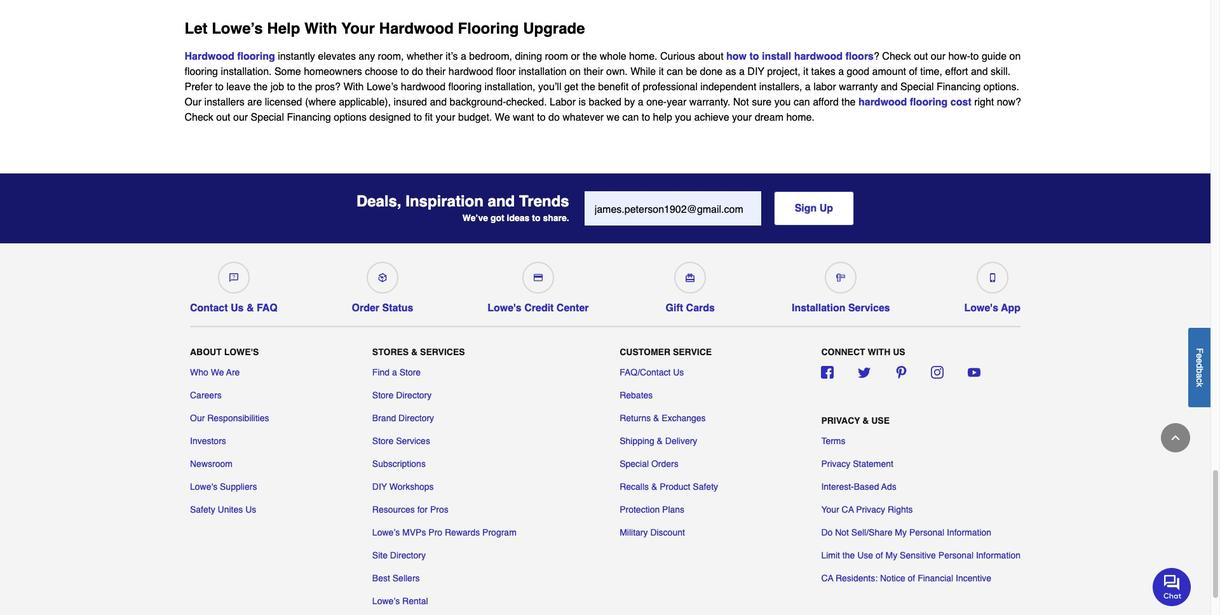 Task type: locate. For each thing, give the bounding box(es) containing it.
0 horizontal spatial check
[[185, 112, 213, 123]]

dimensions image
[[837, 273, 846, 282]]

0 vertical spatial us
[[231, 302, 244, 314]]

2 vertical spatial directory
[[390, 551, 426, 561]]

personal up the incentive
[[939, 551, 974, 561]]

privacy for privacy & use
[[822, 416, 860, 426]]

it up professional
[[659, 66, 664, 77]]

protection plans
[[620, 505, 685, 515]]

& up the statement
[[863, 416, 869, 426]]

can
[[667, 66, 683, 77], [794, 96, 810, 108], [623, 112, 639, 123]]

1 horizontal spatial diy
[[748, 66, 765, 77]]

2 vertical spatial can
[[623, 112, 639, 123]]

we left want
[[495, 112, 510, 123]]

store for services
[[372, 436, 394, 446]]

to inside deals, inspiration and trends we've got ideas to share.
[[532, 213, 541, 223]]

2 vertical spatial special
[[620, 459, 649, 469]]

0 vertical spatial safety
[[693, 482, 718, 492]]

lowe's down choose
[[367, 81, 398, 93]]

0 vertical spatial our
[[931, 51, 946, 62]]

it down how to install hardwood floors link
[[804, 66, 809, 77]]

as
[[726, 66, 736, 77]]

of right notice
[[908, 573, 916, 584]]

2 vertical spatial us
[[245, 505, 256, 515]]

safety
[[693, 482, 718, 492], [190, 505, 215, 515]]

home. inside right now? check out our special financing options designed to fit your budget. we want to do whatever we can to help you achieve your dream home.
[[787, 112, 815, 123]]

1 vertical spatial your
[[822, 505, 840, 515]]

can left afford
[[794, 96, 810, 108]]

lowe's for lowe's credit center
[[488, 302, 522, 314]]

e up d on the bottom right of page
[[1195, 353, 1205, 358]]

1 horizontal spatial safety
[[693, 482, 718, 492]]

0 horizontal spatial their
[[426, 66, 446, 77]]

1 horizontal spatial you
[[775, 96, 791, 108]]

limit the use of my sensitive personal information link
[[822, 549, 1021, 562]]

to right ideas
[[532, 213, 541, 223]]

unites
[[218, 505, 243, 515]]

0 vertical spatial my
[[895, 528, 907, 538]]

directory inside store directory link
[[396, 390, 432, 401]]

1 vertical spatial directory
[[399, 413, 434, 423]]

1 horizontal spatial can
[[667, 66, 683, 77]]

0 horizontal spatial special
[[251, 112, 284, 123]]

order status link
[[352, 257, 413, 314]]

your right fit
[[436, 112, 455, 123]]

do not sell/share my personal information
[[822, 528, 992, 538]]

my down rights
[[895, 528, 907, 538]]

your
[[436, 112, 455, 123], [732, 112, 752, 123]]

check inside right now? check out our special financing options designed to fit your budget. we want to do whatever we can to help you achieve your dream home.
[[185, 112, 213, 123]]

pinterest image
[[895, 366, 907, 379]]

& left delivery
[[657, 436, 663, 446]]

1 horizontal spatial do
[[549, 112, 560, 123]]

to left help
[[642, 112, 650, 123]]

2 horizontal spatial us
[[673, 367, 684, 378]]

service
[[673, 347, 712, 357]]

check up amount at the top right
[[883, 51, 911, 62]]

lowe's down newsroom
[[190, 482, 217, 492]]

not right the do
[[835, 528, 849, 538]]

1 horizontal spatial us
[[245, 505, 256, 515]]

1 horizontal spatial it
[[804, 66, 809, 77]]

lowe's inside lowe's app "link"
[[965, 302, 999, 314]]

us right the "unites" on the bottom left
[[245, 505, 256, 515]]

you inside ? check out our how-to guide on flooring installation. some homeowners choose to do their hardwood floor installation on their own. while it can be done as a diy project, it takes a good amount of time, effort and skill. prefer to leave the job to the pros? with lowe's hardwood flooring installation, you'll get the benefit of professional independent installers, a labor warranty and special financing options. our installers are licensed (where applicable), insured and background-checked. labor is backed by a one-year warranty. not sure you can afford the
[[775, 96, 791, 108]]

customer
[[620, 347, 671, 357]]

hardwood up whether
[[379, 19, 454, 37]]

own.
[[606, 66, 628, 77]]

who we are
[[190, 367, 240, 378]]

1 vertical spatial financing
[[287, 112, 331, 123]]

rewards
[[445, 528, 480, 538]]

connect
[[822, 347, 866, 357]]

1 horizontal spatial your
[[822, 505, 840, 515]]

use down sell/share
[[858, 551, 873, 561]]

the up is
[[581, 81, 595, 93]]

directory inside site directory link
[[390, 551, 426, 561]]

0 horizontal spatial home.
[[629, 51, 658, 62]]

is
[[579, 96, 586, 108]]

you down the year
[[675, 112, 692, 123]]

check
[[883, 51, 911, 62], [185, 112, 213, 123]]

0 vertical spatial store
[[400, 367, 421, 378]]

0 horizontal spatial out
[[216, 112, 230, 123]]

flooring up background-
[[448, 81, 482, 93]]

0 vertical spatial special
[[901, 81, 934, 93]]

& right stores
[[411, 347, 418, 357]]

1 vertical spatial home.
[[787, 112, 815, 123]]

our responsibilities link
[[190, 412, 269, 425]]

services down brand directory
[[396, 436, 430, 446]]

1 vertical spatial our
[[233, 112, 248, 123]]

our down 'prefer'
[[185, 96, 202, 108]]

directory inside brand directory link
[[399, 413, 434, 423]]

lowe's up site
[[372, 528, 400, 538]]

2 it from the left
[[804, 66, 809, 77]]

limit the use of my sensitive personal information
[[822, 551, 1021, 561]]

your down sure
[[732, 112, 752, 123]]

hardwood flooring cost
[[859, 96, 972, 108]]

special down are
[[251, 112, 284, 123]]

1 vertical spatial not
[[835, 528, 849, 538]]

& for privacy & use
[[863, 416, 869, 426]]

special orders link
[[620, 458, 679, 470]]

k
[[1195, 383, 1205, 387]]

cost
[[951, 96, 972, 108]]

contact us & faq
[[190, 302, 278, 314]]

their left own.
[[584, 66, 604, 77]]

out
[[914, 51, 928, 62], [216, 112, 230, 123]]

incentive
[[956, 573, 992, 584]]

1 vertical spatial with
[[344, 81, 364, 93]]

& right recalls
[[652, 482, 657, 492]]

1 horizontal spatial our
[[931, 51, 946, 62]]

upgrade
[[523, 19, 585, 37]]

1 vertical spatial special
[[251, 112, 284, 123]]

product
[[660, 482, 691, 492]]

diy up resources
[[372, 482, 387, 492]]

0 vertical spatial can
[[667, 66, 683, 77]]

lowe's left 'credit'
[[488, 302, 522, 314]]

0 vertical spatial do
[[412, 66, 423, 77]]

store down brand
[[372, 436, 394, 446]]

exchanges
[[662, 413, 706, 423]]

information
[[947, 528, 992, 538], [976, 551, 1021, 561]]

to down room,
[[401, 66, 409, 77]]

2 vertical spatial services
[[396, 436, 430, 446]]

1 vertical spatial services
[[420, 347, 465, 357]]

not down independent on the right of the page
[[733, 96, 749, 108]]

1 horizontal spatial we
[[495, 112, 510, 123]]

a inside button
[[1195, 373, 1205, 378]]

you
[[775, 96, 791, 108], [675, 112, 692, 123]]

can inside right now? check out our special financing options designed to fit your budget. we want to do whatever we can to help you achieve your dream home.
[[623, 112, 639, 123]]

0 horizontal spatial diy
[[372, 482, 387, 492]]

of inside ca residents: notice of financial incentive link
[[908, 573, 916, 584]]

to right job
[[287, 81, 295, 93]]

got
[[491, 213, 505, 223]]

limit
[[822, 551, 840, 561]]

room,
[[378, 51, 404, 62]]

store up brand
[[372, 390, 394, 401]]

diy
[[748, 66, 765, 77], [372, 482, 387, 492]]

special up recalls
[[620, 459, 649, 469]]

hardwood
[[794, 51, 843, 62], [449, 66, 493, 77], [401, 81, 446, 93], [859, 96, 907, 108]]

0 horizontal spatial hardwood
[[185, 51, 234, 62]]

0 horizontal spatial your
[[436, 112, 455, 123]]

privacy statement link
[[822, 458, 894, 470]]

how-
[[949, 51, 971, 62]]

job
[[271, 81, 284, 93]]

1 horizontal spatial home.
[[787, 112, 815, 123]]

any
[[359, 51, 375, 62]]

0 vertical spatial out
[[914, 51, 928, 62]]

responsibilities
[[207, 413, 269, 423]]

lowe's
[[212, 19, 263, 37], [367, 81, 398, 93], [372, 528, 400, 538], [372, 596, 400, 606]]

special inside right now? check out our special financing options designed to fit your budget. we want to do whatever we can to help you achieve your dream home.
[[251, 112, 284, 123]]

0 vertical spatial ca
[[842, 505, 854, 515]]

& for stores & services
[[411, 347, 418, 357]]

0 horizontal spatial it
[[659, 66, 664, 77]]

and up fit
[[430, 96, 447, 108]]

use up the statement
[[872, 416, 890, 426]]

and up got at the left of page
[[488, 192, 515, 210]]

lowe's for lowe's suppliers
[[190, 482, 217, 492]]

site directory
[[372, 551, 426, 561]]

0 vertical spatial directory
[[396, 390, 432, 401]]

1 vertical spatial out
[[216, 112, 230, 123]]

safety unites us link
[[190, 503, 256, 516]]

0 vertical spatial you
[[775, 96, 791, 108]]

can down the curious
[[667, 66, 683, 77]]

share.
[[543, 213, 569, 223]]

your up any
[[341, 19, 375, 37]]

0 vertical spatial not
[[733, 96, 749, 108]]

& left faq
[[247, 302, 254, 314]]

0 horizontal spatial do
[[412, 66, 423, 77]]

0 vertical spatial privacy
[[822, 416, 860, 426]]

on right "guide"
[[1010, 51, 1021, 62]]

our down careers link
[[190, 413, 205, 423]]

special
[[901, 81, 934, 93], [251, 112, 284, 123], [620, 459, 649, 469]]

a up k
[[1195, 373, 1205, 378]]

with up applicable),
[[344, 81, 364, 93]]

1 vertical spatial hardwood
[[185, 51, 234, 62]]

check inside ? check out our how-to guide on flooring installation. some homeowners choose to do their hardwood floor installation on their own. while it can be done as a diy project, it takes a good amount of time, effort and skill. prefer to leave the job to the pros? with lowe's hardwood flooring installation, you'll get the benefit of professional independent installers, a labor warranty and special financing options. our installers are licensed (where applicable), insured and background-checked. labor is backed by a one-year warranty. not sure you can afford the
[[883, 51, 911, 62]]

0 vertical spatial with
[[304, 19, 337, 37]]

lowe's rental link
[[372, 595, 428, 608]]

0 vertical spatial use
[[872, 416, 890, 426]]

our inside right now? check out our special financing options designed to fit your budget. we want to do whatever we can to help you achieve your dream home.
[[233, 112, 248, 123]]

1 horizontal spatial on
[[1010, 51, 1021, 62]]

diy inside ? check out our how-to guide on flooring installation. some homeowners choose to do their hardwood floor installation on their own. while it can be done as a diy project, it takes a good amount of time, effort and skill. prefer to leave the job to the pros? with lowe's hardwood flooring installation, you'll get the benefit of professional independent installers, a labor warranty and special financing options. our installers are licensed (where applicable), insured and background-checked. labor is backed by a one-year warranty. not sure you can afford the
[[748, 66, 765, 77]]

to left "guide"
[[971, 51, 979, 62]]

1 horizontal spatial with
[[344, 81, 364, 93]]

brand directory link
[[372, 412, 434, 425]]

0 horizontal spatial not
[[733, 96, 749, 108]]

let lowe's help with your hardwood flooring upgrade
[[185, 19, 585, 37]]

1 vertical spatial on
[[570, 66, 581, 77]]

0 horizontal spatial our
[[233, 112, 248, 123]]

1 vertical spatial ca
[[822, 573, 834, 584]]

of up by
[[632, 81, 640, 93]]

1 vertical spatial we
[[211, 367, 224, 378]]

& for returns & exchanges
[[654, 413, 659, 423]]

privacy for privacy statement
[[822, 459, 851, 469]]

lowe's inside lowe's suppliers link
[[190, 482, 217, 492]]

bedroom,
[[469, 51, 512, 62]]

your up the do
[[822, 505, 840, 515]]

us
[[231, 302, 244, 314], [673, 367, 684, 378], [245, 505, 256, 515]]

background-
[[450, 96, 506, 108]]

check down installers
[[185, 112, 213, 123]]

contact us & faq link
[[190, 257, 278, 314]]

privacy up sell/share
[[856, 505, 886, 515]]

protection plans link
[[620, 503, 685, 516]]

twitter image
[[858, 366, 871, 379]]

1 horizontal spatial their
[[584, 66, 604, 77]]

our inside ? check out our how-to guide on flooring installation. some homeowners choose to do their hardwood floor installation on their own. while it can be done as a diy project, it takes a good amount of time, effort and skill. prefer to leave the job to the pros? with lowe's hardwood flooring installation, you'll get the benefit of professional independent installers, a labor warranty and special financing options. our installers are licensed (where applicable), insured and background-checked. labor is backed by a one-year warranty. not sure you can afford the
[[931, 51, 946, 62]]

our down are
[[233, 112, 248, 123]]

directory down store directory link
[[399, 413, 434, 423]]

1 horizontal spatial ca
[[842, 505, 854, 515]]

rebates link
[[620, 389, 653, 402]]

with up elevates
[[304, 19, 337, 37]]

1 vertical spatial use
[[858, 551, 873, 561]]

our up time,
[[931, 51, 946, 62]]

0 horizontal spatial on
[[570, 66, 581, 77]]

1 horizontal spatial out
[[914, 51, 928, 62]]

0 vertical spatial services
[[849, 302, 890, 314]]

2 e from the top
[[1195, 358, 1205, 363]]

the up are
[[254, 81, 268, 93]]

licensed
[[265, 96, 302, 108]]

services up find a store link
[[420, 347, 465, 357]]

us for faq/contact
[[673, 367, 684, 378]]

lowe's inside lowe's credit center link
[[488, 302, 522, 314]]

options
[[334, 112, 367, 123]]

instantly
[[278, 51, 315, 62]]

ca
[[842, 505, 854, 515], [822, 573, 834, 584]]

their
[[426, 66, 446, 77], [584, 66, 604, 77]]

chat invite button image
[[1153, 567, 1192, 606]]

do inside right now? check out our special financing options designed to fit your budget. we want to do whatever we can to help you achieve your dream home.
[[549, 112, 560, 123]]

gift cards link
[[663, 257, 718, 314]]

app
[[1001, 302, 1021, 314]]

about lowe's
[[190, 347, 259, 357]]

1 vertical spatial you
[[675, 112, 692, 123]]

0 vertical spatial your
[[341, 19, 375, 37]]

1 vertical spatial do
[[549, 112, 560, 123]]

1 vertical spatial can
[[794, 96, 810, 108]]

0 vertical spatial diy
[[748, 66, 765, 77]]

0 vertical spatial hardwood
[[379, 19, 454, 37]]

lowe's up hardwood flooring link
[[212, 19, 263, 37]]

2 your from the left
[[732, 112, 752, 123]]

scroll to top element
[[1161, 423, 1191, 453]]

0 horizontal spatial safety
[[190, 505, 215, 515]]

diy right as
[[748, 66, 765, 77]]

sellers
[[393, 573, 420, 584]]

0 vertical spatial our
[[185, 96, 202, 108]]

and inside deals, inspiration and trends we've got ideas to share.
[[488, 192, 515, 210]]

ca down interest-
[[842, 505, 854, 515]]

the
[[583, 51, 597, 62], [254, 81, 268, 93], [298, 81, 312, 93], [581, 81, 595, 93], [842, 96, 856, 108], [843, 551, 855, 561]]

facebook image
[[822, 366, 834, 379]]

services up connect with us
[[849, 302, 890, 314]]

get
[[564, 81, 579, 93]]

safety unites us
[[190, 505, 256, 515]]

0 vertical spatial check
[[883, 51, 911, 62]]

our
[[931, 51, 946, 62], [233, 112, 248, 123]]

can down by
[[623, 112, 639, 123]]

0 horizontal spatial with
[[304, 19, 337, 37]]

ca down limit
[[822, 573, 834, 584]]

1 vertical spatial check
[[185, 112, 213, 123]]

flooring down time,
[[910, 96, 948, 108]]

install
[[762, 51, 792, 62]]

1 horizontal spatial financing
[[937, 81, 981, 93]]

0 vertical spatial on
[[1010, 51, 1021, 62]]

my up notice
[[886, 551, 898, 561]]

how
[[727, 51, 747, 62]]

1 your from the left
[[436, 112, 455, 123]]

safety right product
[[693, 482, 718, 492]]

good
[[847, 66, 870, 77]]

special up hardwood flooring cost in the top right of the page
[[901, 81, 934, 93]]

lowe's left the app
[[965, 302, 999, 314]]

1 vertical spatial diy
[[372, 482, 387, 492]]

1 horizontal spatial your
[[732, 112, 752, 123]]

a right it's
[[461, 51, 467, 62]]

not inside ? check out our how-to guide on flooring installation. some homeowners choose to do their hardwood floor installation on their own. while it can be done as a diy project, it takes a good amount of time, effort and skill. prefer to leave the job to the pros? with lowe's hardwood flooring installation, you'll get the benefit of professional independent installers, a labor warranty and special financing options. our installers are licensed (where applicable), insured and background-checked. labor is backed by a one-year warranty. not sure you can afford the
[[733, 96, 749, 108]]

home. down afford
[[787, 112, 815, 123]]

flooring up installation.
[[237, 51, 275, 62]]

privacy up interest-
[[822, 459, 851, 469]]

1 vertical spatial privacy
[[822, 459, 851, 469]]

1 vertical spatial store
[[372, 390, 394, 401]]

1 horizontal spatial check
[[883, 51, 911, 62]]

safety left the "unites" on the bottom left
[[190, 505, 215, 515]]

to right want
[[537, 112, 546, 123]]

financing down the effort
[[937, 81, 981, 93]]

us right contact at left
[[231, 302, 244, 314]]

on down or on the top of page
[[570, 66, 581, 77]]

2 their from the left
[[584, 66, 604, 77]]

returns & exchanges link
[[620, 412, 706, 425]]

home. up while
[[629, 51, 658, 62]]

military discount link
[[620, 526, 685, 539]]

sign up form
[[585, 191, 854, 225]]

you inside right now? check out our special financing options designed to fit your budget. we want to do whatever we can to help you achieve your dream home.
[[675, 112, 692, 123]]

gift card image
[[686, 273, 695, 282]]

do down whether
[[412, 66, 423, 77]]

and down amount at the top right
[[881, 81, 898, 93]]

shipping & delivery link
[[620, 435, 698, 448]]

directory for site directory
[[390, 551, 426, 561]]

financing down (where at the top of page
[[287, 112, 331, 123]]

you down installers,
[[775, 96, 791, 108]]

2 horizontal spatial special
[[901, 81, 934, 93]]

statement
[[853, 459, 894, 469]]

some
[[275, 66, 301, 77]]

0 horizontal spatial us
[[231, 302, 244, 314]]

2 vertical spatial store
[[372, 436, 394, 446]]

& right returns
[[654, 413, 659, 423]]

designed
[[370, 112, 411, 123]]

help
[[653, 112, 672, 123]]

lowe's inside ? check out our how-to guide on flooring installation. some homeowners choose to do their hardwood floor installation on their own. while it can be done as a diy project, it takes a good amount of time, effort and skill. prefer to leave the job to the pros? with lowe's hardwood flooring installation, you'll get the benefit of professional independent installers, a labor warranty and special financing options. our installers are licensed (where applicable), insured and background-checked. labor is backed by a one-year warranty. not sure you can afford the
[[367, 81, 398, 93]]

1 horizontal spatial special
[[620, 459, 649, 469]]

lowe's app link
[[965, 257, 1021, 314]]

our inside ? check out our how-to guide on flooring installation. some homeowners choose to do their hardwood floor installation on their own. while it can be done as a diy project, it takes a good amount of time, effort and skill. prefer to leave the job to the pros? with lowe's hardwood flooring installation, you'll get the benefit of professional independent installers, a labor warranty and special financing options. our installers are licensed (where applicable), insured and background-checked. labor is backed by a one-year warranty. not sure you can afford the
[[185, 96, 202, 108]]



Task type: describe. For each thing, give the bounding box(es) containing it.
newsroom
[[190, 459, 233, 469]]

about
[[190, 347, 222, 357]]

the down the warranty
[[842, 96, 856, 108]]

the right limit
[[843, 551, 855, 561]]

floor
[[496, 66, 516, 77]]

customer care image
[[229, 273, 238, 282]]

installation services link
[[792, 257, 890, 314]]

& for recalls & product safety
[[652, 482, 657, 492]]

best sellers link
[[372, 572, 420, 585]]

us for contact
[[231, 302, 244, 314]]

site
[[372, 551, 388, 561]]

?
[[874, 51, 880, 62]]

your ca privacy rights link
[[822, 503, 913, 516]]

installation
[[519, 66, 567, 77]]

find
[[372, 367, 390, 378]]

with inside ? check out our how-to guide on flooring installation. some homeowners choose to do their hardwood floor installation on their own. while it can be done as a diy project, it takes a good amount of time, effort and skill. prefer to leave the job to the pros? with lowe's hardwood flooring installation, you'll get the benefit of professional independent installers, a labor warranty and special financing options. our installers are licensed (where applicable), insured and background-checked. labor is backed by a one-year warranty. not sure you can afford the
[[344, 81, 364, 93]]

1 horizontal spatial not
[[835, 528, 849, 538]]

of left time,
[[909, 66, 918, 77]]

takes
[[811, 66, 836, 77]]

it's
[[446, 51, 458, 62]]

services for store services
[[396, 436, 430, 446]]

resources
[[372, 505, 415, 515]]

who
[[190, 367, 208, 378]]

a left 'labor'
[[805, 81, 811, 93]]

newsroom link
[[190, 458, 233, 470]]

financing inside ? check out our how-to guide on flooring installation. some homeowners choose to do their hardwood floor installation on their own. while it can be done as a diy project, it takes a good amount of time, effort and skill. prefer to leave the job to the pros? with lowe's hardwood flooring installation, you'll get the benefit of professional independent installers, a labor warranty and special financing options. our installers are licensed (where applicable), insured and background-checked. labor is backed by a one-year warranty. not sure you can afford the
[[937, 81, 981, 93]]

delivery
[[665, 436, 698, 446]]

hardwood flooring instantly elevates any room, whether it's a bedroom, dining room or the whole home. curious about how to install hardwood floors
[[185, 51, 874, 62]]

whole
[[600, 51, 626, 62]]

flooring up 'prefer'
[[185, 66, 218, 77]]

orders
[[652, 459, 679, 469]]

lowe's mvps pro rewards program link
[[372, 526, 517, 539]]

we
[[607, 112, 620, 123]]

a right find
[[392, 367, 397, 378]]

resources for pros link
[[372, 503, 449, 516]]

brand directory
[[372, 413, 434, 423]]

sign up button
[[774, 191, 854, 225]]

0 vertical spatial information
[[947, 528, 992, 538]]

labor
[[550, 96, 576, 108]]

fit
[[425, 112, 433, 123]]

to left fit
[[414, 112, 422, 123]]

hardwood flooring cost link
[[859, 96, 972, 108]]

1 vertical spatial information
[[976, 551, 1021, 561]]

rights
[[888, 505, 913, 515]]

deals,
[[357, 192, 401, 210]]

help
[[267, 19, 300, 37]]

0 vertical spatial personal
[[910, 528, 945, 538]]

1 vertical spatial personal
[[939, 551, 974, 561]]

center
[[557, 302, 589, 314]]

0 horizontal spatial we
[[211, 367, 224, 378]]

1 their from the left
[[426, 66, 446, 77]]

special inside ? check out our how-to guide on flooring installation. some homeowners choose to do their hardwood floor installation on their own. while it can be done as a diy project, it takes a good amount of time, effort and skill. prefer to leave the job to the pros? with lowe's hardwood flooring installation, you'll get the benefit of professional independent installers, a labor warranty and special financing options. our installers are licensed (where applicable), insured and background-checked. labor is backed by a one-year warranty. not sure you can afford the
[[901, 81, 934, 93]]

0 vertical spatial home.
[[629, 51, 658, 62]]

lowe's suppliers
[[190, 482, 257, 492]]

your inside your ca privacy rights link
[[822, 505, 840, 515]]

? check out our how-to guide on flooring installation. some homeowners choose to do their hardwood floor installation on their own. while it can be done as a diy project, it takes a good amount of time, effort and skill. prefer to leave the job to the pros? with lowe's hardwood flooring installation, you'll get the benefit of professional independent installers, a labor warranty and special financing options. our installers are licensed (where applicable), insured and background-checked. labor is backed by a one-year warranty. not sure you can afford the
[[185, 51, 1021, 108]]

out inside ? check out our how-to guide on flooring installation. some homeowners choose to do their hardwood floor installation on their own. while it can be done as a diy project, it takes a good amount of time, effort and skill. prefer to leave the job to the pros? with lowe's hardwood flooring installation, you'll get the benefit of professional independent installers, a labor warranty and special financing options. our installers are licensed (where applicable), insured and background-checked. labor is backed by a one-year warranty. not sure you can afford the
[[914, 51, 928, 62]]

out inside right now? check out our special financing options designed to fit your budget. we want to do whatever we can to help you achieve your dream home.
[[216, 112, 230, 123]]

a right as
[[739, 66, 745, 77]]

about
[[698, 51, 724, 62]]

1 vertical spatial our
[[190, 413, 205, 423]]

directory for store directory
[[396, 390, 432, 401]]

lowe's for lowe's app
[[965, 302, 999, 314]]

2 vertical spatial privacy
[[856, 505, 886, 515]]

checked.
[[506, 96, 547, 108]]

backed
[[589, 96, 622, 108]]

trends
[[519, 192, 569, 210]]

diy workshops link
[[372, 481, 434, 493]]

order status
[[352, 302, 413, 314]]

we inside right now? check out our special financing options designed to fit your budget. we want to do whatever we can to help you achieve your dream home.
[[495, 112, 510, 123]]

discount
[[651, 528, 685, 538]]

deals, inspiration and trends we've got ideas to share.
[[357, 192, 569, 223]]

gift
[[666, 302, 683, 314]]

choose
[[365, 66, 398, 77]]

protection
[[620, 505, 660, 515]]

flooring
[[458, 19, 519, 37]]

want
[[513, 112, 534, 123]]

ca residents: notice of financial incentive
[[822, 573, 992, 584]]

installation,
[[485, 81, 536, 93]]

mobile image
[[988, 273, 997, 282]]

instagram image
[[931, 366, 944, 379]]

installation
[[792, 302, 846, 314]]

ideas
[[507, 213, 530, 223]]

the up (where at the top of page
[[298, 81, 312, 93]]

2 horizontal spatial can
[[794, 96, 810, 108]]

who we are link
[[190, 366, 240, 379]]

hardwood up insured
[[401, 81, 446, 93]]

labor
[[814, 81, 836, 93]]

lowe's down best
[[372, 596, 400, 606]]

right
[[975, 96, 994, 108]]

special orders
[[620, 459, 679, 469]]

credit card image
[[534, 273, 543, 282]]

budget.
[[458, 112, 492, 123]]

pickup image
[[378, 273, 387, 282]]

project,
[[767, 66, 801, 77]]

do inside ? check out our how-to guide on flooring installation. some homeowners choose to do their hardwood floor installation on their own. while it can be done as a diy project, it takes a good amount of time, effort and skill. prefer to leave the job to the pros? with lowe's hardwood flooring installation, you'll get the benefit of professional independent installers, a labor warranty and special financing options. our installers are licensed (where applicable), insured and background-checked. labor is backed by a one-year warranty. not sure you can afford the
[[412, 66, 423, 77]]

lowe's rental
[[372, 596, 428, 606]]

use for &
[[872, 416, 890, 426]]

hardwood down the warranty
[[859, 96, 907, 108]]

the right or on the top of page
[[583, 51, 597, 62]]

status
[[382, 302, 413, 314]]

us
[[893, 347, 906, 357]]

for
[[417, 505, 428, 515]]

installers
[[204, 96, 245, 108]]

& for shipping & delivery
[[657, 436, 663, 446]]

use for the
[[858, 551, 873, 561]]

amount
[[873, 66, 906, 77]]

financing inside right now? check out our special financing options designed to fit your budget. we want to do whatever we can to help you achieve your dream home.
[[287, 112, 331, 123]]

be
[[686, 66, 697, 77]]

(where
[[305, 96, 336, 108]]

lowe's up are
[[224, 347, 259, 357]]

lowe's app
[[965, 302, 1021, 314]]

hardwood up takes
[[794, 51, 843, 62]]

hardwood down it's
[[449, 66, 493, 77]]

insured
[[394, 96, 427, 108]]

1 vertical spatial my
[[886, 551, 898, 561]]

shipping & delivery
[[620, 436, 698, 446]]

recalls & product safety
[[620, 482, 718, 492]]

a left good
[[839, 66, 844, 77]]

prefer
[[185, 81, 212, 93]]

while
[[631, 66, 656, 77]]

by
[[624, 96, 635, 108]]

interest-
[[822, 482, 854, 492]]

chevron up image
[[1170, 432, 1182, 444]]

suppliers
[[220, 482, 257, 492]]

and left the skill.
[[971, 66, 988, 77]]

store for directory
[[372, 390, 394, 401]]

1 it from the left
[[659, 66, 664, 77]]

Email Address email field
[[585, 191, 761, 225]]

recalls
[[620, 482, 649, 492]]

diy inside 'link'
[[372, 482, 387, 492]]

pro
[[429, 528, 442, 538]]

directory for brand directory
[[399, 413, 434, 423]]

services for installation services
[[849, 302, 890, 314]]

youtube image
[[968, 366, 981, 379]]

to up installers
[[215, 81, 224, 93]]

0 horizontal spatial your
[[341, 19, 375, 37]]

notice
[[880, 573, 906, 584]]

returns
[[620, 413, 651, 423]]

rebates
[[620, 390, 653, 401]]

order
[[352, 302, 380, 314]]

1 horizontal spatial hardwood
[[379, 19, 454, 37]]

a right by
[[638, 96, 644, 108]]

sensitive
[[900, 551, 936, 561]]

lowe's suppliers link
[[190, 481, 257, 493]]

lowe's inside 'link'
[[372, 528, 400, 538]]

store directory link
[[372, 389, 432, 402]]

1 e from the top
[[1195, 353, 1205, 358]]

to right how
[[750, 51, 759, 62]]

b
[[1195, 368, 1205, 373]]

of inside limit the use of my sensitive personal information link
[[876, 551, 883, 561]]

inspiration
[[406, 192, 484, 210]]

store services link
[[372, 435, 430, 448]]



Task type: vqa. For each thing, say whether or not it's contained in the screenshot.
ovation
no



